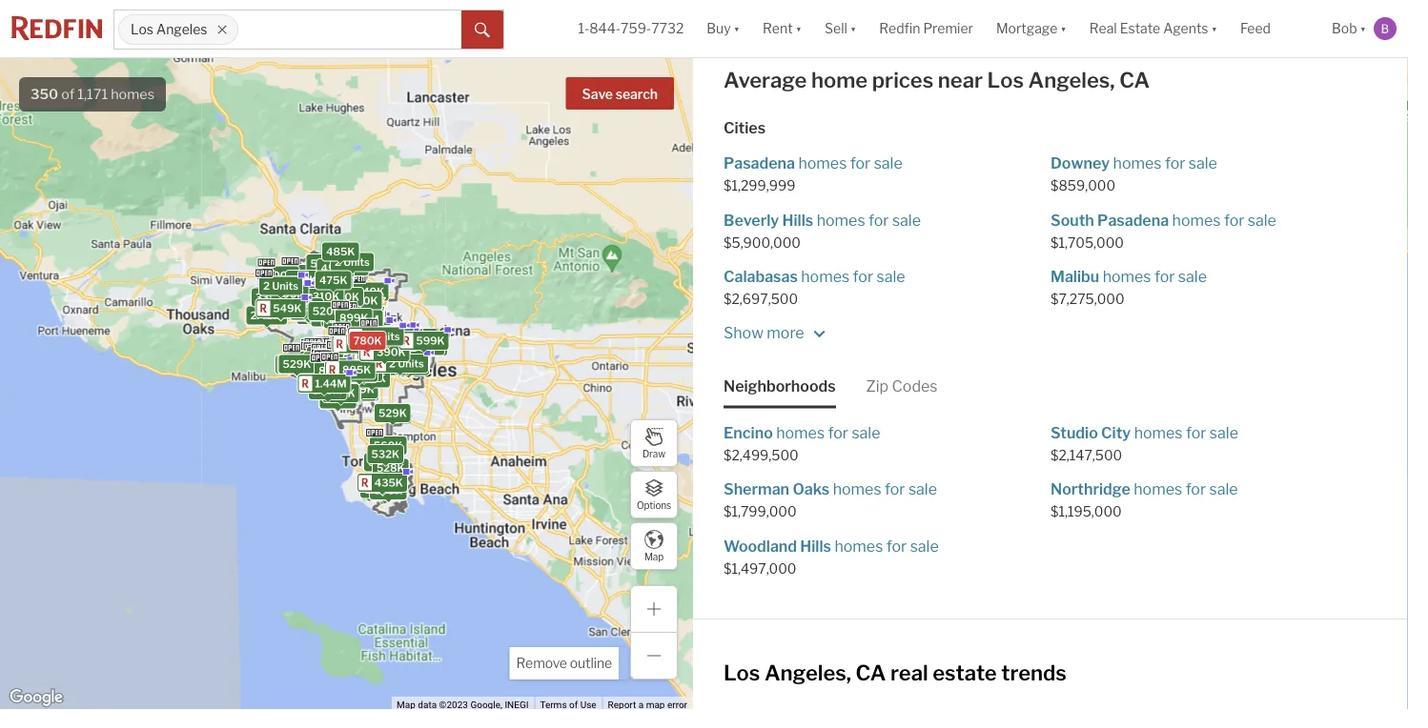 Task type: locate. For each thing, give the bounding box(es) containing it.
sale inside the malibu homes for sale $7,275,000
[[1178, 267, 1207, 286]]

1 horizontal spatial 595k
[[367, 344, 396, 357]]

real estate agents ▾ button
[[1078, 0, 1229, 57]]

show m ore
[[724, 324, 808, 342]]

0 vertical spatial 740k
[[320, 303, 348, 316]]

1 horizontal spatial 685k
[[354, 332, 383, 344]]

844-
[[590, 20, 621, 37]]

469k
[[276, 290, 305, 302]]

pasadena inside south pasadena homes for sale $1,705,000
[[1098, 211, 1169, 229]]

zip codes
[[866, 377, 938, 396]]

400k
[[275, 288, 305, 300]]

4 ▾ from the left
[[1061, 20, 1067, 37]]

homes down studio city homes for sale $2,147,500
[[1134, 480, 1183, 499]]

1 vertical spatial 520k
[[354, 333, 382, 346]]

749k
[[356, 286, 385, 298], [294, 305, 323, 318], [341, 313, 369, 325]]

remove los angeles image
[[216, 24, 228, 35]]

559k down '470k'
[[346, 386, 375, 398]]

ca down estate at the right of page
[[1120, 67, 1150, 93]]

740k
[[320, 303, 348, 316], [357, 325, 385, 338]]

draw button
[[630, 420, 678, 467]]

for inside beverly hills homes for sale $5,900,000
[[869, 211, 889, 229]]

649k
[[349, 305, 377, 317], [334, 308, 363, 321], [358, 325, 387, 338], [367, 352, 396, 365], [345, 360, 374, 373], [318, 381, 346, 394]]

799k
[[381, 330, 410, 342]]

cities
[[724, 119, 766, 137]]

0 vertical spatial 485k
[[326, 245, 355, 258]]

for inside "encino homes for sale $2,499,500"
[[828, 424, 849, 442]]

500k down 532k
[[376, 462, 405, 474]]

1 vertical spatial 490k
[[356, 341, 385, 353]]

homes inside south pasadena homes for sale $1,705,000
[[1172, 211, 1221, 229]]

0 horizontal spatial los
[[131, 21, 154, 38]]

homes down pasadena homes for sale $1,299,999
[[817, 211, 865, 229]]

units
[[343, 256, 370, 268], [338, 260, 365, 273], [323, 276, 349, 289], [272, 280, 298, 292], [296, 303, 322, 315], [269, 303, 296, 315], [301, 303, 327, 316], [300, 304, 327, 316], [297, 304, 324, 317], [354, 309, 380, 321], [374, 330, 400, 343], [373, 332, 399, 344], [360, 332, 386, 345], [367, 332, 393, 345], [349, 336, 375, 349], [344, 337, 370, 349], [358, 338, 384, 350], [417, 340, 443, 353], [406, 341, 432, 353], [347, 342, 373, 355], [331, 347, 357, 360], [381, 347, 407, 360], [331, 347, 357, 360], [330, 348, 356, 360], [372, 348, 398, 361], [330, 349, 356, 361], [330, 349, 356, 361], [380, 349, 406, 361], [330, 349, 356, 362], [329, 349, 356, 362], [329, 350, 355, 362], [317, 350, 344, 362], [338, 350, 364, 363], [336, 351, 362, 363], [338, 351, 364, 363], [337, 351, 364, 364], [348, 351, 374, 364], [339, 353, 365, 365], [388, 353, 414, 365], [389, 353, 415, 365], [394, 354, 420, 367], [389, 355, 415, 367], [390, 356, 416, 368], [388, 356, 414, 368], [393, 356, 419, 368], [391, 357, 418, 369], [398, 357, 424, 370], [389, 358, 415, 370], [288, 358, 315, 371], [326, 381, 352, 394]]

hills inside beverly hills homes for sale $5,900,000
[[782, 211, 814, 229]]

975k
[[313, 349, 341, 361]]

feed
[[1241, 20, 1271, 37]]

751k
[[346, 314, 372, 327]]

angeles,
[[1028, 67, 1115, 93], [765, 660, 852, 686]]

479k
[[314, 290, 342, 303]]

0 vertical spatial 549k
[[273, 302, 302, 314]]

▾ right rent
[[796, 20, 802, 37]]

3 ▾ from the left
[[850, 20, 857, 37]]

0 vertical spatial 529k
[[362, 341, 390, 354]]

695k
[[294, 304, 323, 317], [313, 351, 342, 364]]

oaks
[[793, 480, 830, 499]]

6 ▾ from the left
[[1360, 20, 1366, 37]]

1 vertical spatial 740k
[[357, 325, 385, 338]]

▾ right sell on the top right
[[850, 20, 857, 37]]

1 horizontal spatial 520k
[[354, 333, 382, 346]]

0 vertical spatial 500k
[[266, 269, 295, 282]]

0 horizontal spatial 595k
[[310, 258, 339, 270]]

829k
[[328, 309, 357, 322], [351, 311, 379, 323]]

hills inside the woodland hills homes for sale $1,497,000
[[800, 537, 831, 555]]

▾ right the buy
[[734, 20, 740, 37]]

0 horizontal spatial 515k
[[290, 274, 317, 286]]

hills down sherman oaks homes for sale $1,799,000
[[800, 537, 831, 555]]

798k
[[312, 348, 340, 361]]

homes right downey
[[1113, 154, 1162, 173]]

neighborhoods element
[[724, 361, 836, 408]]

1.07m
[[349, 319, 380, 331]]

0 vertical spatial 815k
[[347, 335, 374, 347]]

1,171
[[78, 86, 108, 103]]

0 horizontal spatial 849k
[[293, 304, 322, 317]]

660k
[[388, 351, 417, 364]]

559k down 669k
[[345, 367, 374, 379]]

hills for woodland hills
[[800, 537, 831, 555]]

sale inside downey homes for sale $859,000
[[1189, 154, 1218, 173]]

728k
[[327, 312, 354, 324]]

1.40m
[[343, 339, 375, 351], [324, 347, 356, 359]]

0 vertical spatial 849k
[[293, 304, 322, 317]]

▾ right agents
[[1211, 20, 1218, 37]]

2 horizontal spatial los
[[987, 67, 1024, 93]]

539k
[[267, 303, 295, 315]]

homes down sherman oaks homes for sale $1,799,000
[[835, 537, 883, 555]]

899k
[[339, 312, 368, 324], [355, 335, 384, 347], [344, 336, 373, 348], [323, 358, 352, 370], [321, 379, 350, 391]]

1 horizontal spatial 500k
[[376, 462, 405, 474]]

for
[[850, 154, 871, 173], [1165, 154, 1186, 173], [869, 211, 889, 229], [1224, 211, 1245, 229], [853, 267, 873, 286], [1155, 267, 1175, 286], [828, 424, 849, 442], [1186, 424, 1207, 442], [885, 480, 905, 499], [1186, 480, 1206, 499], [887, 537, 907, 555]]

968k
[[322, 361, 351, 374]]

1 horizontal spatial los
[[724, 660, 760, 686]]

▾ right bob
[[1360, 20, 1366, 37]]

5 ▾ from the left
[[1211, 20, 1218, 37]]

470k
[[357, 372, 386, 385]]

1 vertical spatial 1.19m
[[367, 349, 397, 361]]

601k
[[314, 303, 342, 315]]

ca
[[1120, 67, 1150, 93], [856, 660, 886, 686]]

1 vertical spatial hills
[[800, 537, 831, 555]]

589k
[[342, 336, 371, 348], [369, 478, 397, 490]]

downey
[[1051, 154, 1110, 173]]

1 vertical spatial 559k
[[346, 386, 375, 398]]

0 vertical spatial 785k
[[287, 300, 315, 313]]

310k
[[313, 290, 340, 303]]

0 vertical spatial 629k
[[289, 268, 318, 280]]

0 horizontal spatial 500k
[[266, 269, 295, 282]]

1 horizontal spatial 1.19m
[[367, 349, 397, 361]]

for inside the malibu homes for sale $7,275,000
[[1155, 267, 1175, 286]]

▾ for mortgage ▾
[[1061, 20, 1067, 37]]

1 ▾ from the left
[[734, 20, 740, 37]]

1-844-759-7732
[[578, 20, 684, 37]]

south pasadena homes for sale $1,705,000
[[1051, 211, 1277, 251]]

cities heading
[[724, 118, 1378, 139]]

None search field
[[238, 10, 462, 49]]

for inside sherman oaks homes for sale $1,799,000
[[885, 480, 905, 499]]

500k
[[266, 269, 295, 282], [376, 462, 405, 474]]

690k
[[315, 311, 345, 324]]

homes inside beverly hills homes for sale $5,900,000
[[817, 211, 865, 229]]

pasadena down downey homes for sale $859,000
[[1098, 211, 1169, 229]]

homes right oaks
[[833, 480, 882, 499]]

sale inside studio city homes for sale $2,147,500
[[1210, 424, 1239, 442]]

0 vertical spatial 425k
[[335, 266, 364, 278]]

2
[[335, 256, 341, 268], [330, 260, 336, 273], [314, 276, 320, 289], [263, 280, 270, 292], [287, 303, 294, 315], [261, 303, 267, 315], [292, 303, 299, 316], [292, 304, 298, 316], [289, 304, 295, 317], [345, 309, 352, 321], [365, 330, 372, 343], [351, 332, 358, 345], [358, 332, 365, 345], [340, 336, 347, 349], [335, 337, 341, 349], [349, 338, 356, 350], [408, 340, 415, 353], [397, 341, 404, 353], [338, 342, 344, 355], [322, 347, 329, 360], [372, 347, 379, 360], [322, 347, 329, 360], [321, 348, 328, 360], [363, 348, 370, 361], [321, 349, 327, 361], [321, 349, 328, 361], [321, 349, 328, 362], [321, 349, 327, 362], [309, 350, 315, 362], [329, 350, 336, 363], [329, 351, 336, 363], [329, 351, 335, 364], [339, 351, 346, 364], [330, 353, 337, 365], [379, 353, 386, 365], [380, 353, 387, 365], [381, 356, 388, 368], [383, 357, 389, 369], [389, 357, 396, 370], [279, 358, 286, 371]]

1 vertical spatial 815k
[[322, 349, 349, 361]]

1 vertical spatial ca
[[856, 660, 886, 686]]

▾ for rent ▾
[[796, 20, 802, 37]]

0 horizontal spatial 1.19m
[[301, 309, 330, 321]]

1 horizontal spatial pasadena
[[1098, 211, 1169, 229]]

569k
[[368, 456, 397, 469]]

1 vertical spatial 589k
[[369, 478, 397, 490]]

sale inside northridge homes for sale $1,195,000
[[1210, 480, 1238, 499]]

0 horizontal spatial 685k
[[323, 355, 351, 368]]

homes inside pasadena homes for sale $1,299,999
[[798, 154, 847, 173]]

▾ right mortgage
[[1061, 20, 1067, 37]]

1 horizontal spatial 740k
[[357, 325, 385, 338]]

0 horizontal spatial 475k
[[319, 274, 348, 287]]

350
[[31, 86, 58, 103]]

save
[[582, 86, 613, 103]]

1 vertical spatial 695k
[[313, 351, 342, 364]]

0 horizontal spatial 498k
[[318, 364, 347, 377]]

1 vertical spatial 435k
[[375, 477, 403, 489]]

homes down downey homes for sale $859,000
[[1172, 211, 1221, 229]]

encino homes for sale $2,499,500
[[724, 424, 881, 464]]

homes inside "encino homes for sale $2,499,500"
[[776, 424, 825, 442]]

769k
[[325, 392, 354, 405]]

0 vertical spatial 595k
[[310, 258, 339, 270]]

sherman oaks homes for sale $1,799,000
[[724, 480, 937, 520]]

pasadena up $1,299,999
[[724, 154, 795, 173]]

zip codes element
[[866, 361, 938, 408]]

buy ▾ button
[[707, 0, 740, 57]]

ca left real
[[856, 660, 886, 686]]

$1,299,999
[[724, 178, 796, 194]]

0 horizontal spatial pasadena
[[724, 154, 795, 173]]

475k up 430k
[[319, 274, 348, 287]]

0 vertical spatial 435k
[[291, 301, 319, 314]]

475k
[[319, 274, 348, 287], [364, 483, 392, 495]]

$1,497,000
[[724, 561, 797, 577]]

1 horizontal spatial 629k
[[377, 347, 405, 360]]

0 vertical spatial 850k
[[361, 333, 391, 345]]

$2,499,500
[[724, 448, 799, 464]]

homes right city
[[1134, 424, 1183, 442]]

1 horizontal spatial 475k
[[364, 483, 392, 495]]

map button
[[630, 523, 678, 570]]

homes up $2,499,500
[[776, 424, 825, 442]]

angeles
[[156, 21, 207, 38]]

▾ for bob ▾
[[1360, 20, 1366, 37]]

woodland hills homes for sale $1,497,000
[[724, 537, 939, 577]]

bob ▾
[[1332, 20, 1366, 37]]

sale inside beverly hills homes for sale $5,900,000
[[892, 211, 921, 229]]

2 vertical spatial 515k
[[345, 385, 372, 398]]

349k
[[293, 304, 321, 316]]

1 vertical spatial 475k
[[364, 483, 392, 495]]

515k
[[290, 274, 317, 286], [385, 356, 412, 368], [345, 385, 372, 398]]

475k down '528k'
[[364, 483, 392, 495]]

1 vertical spatial 1.10m
[[326, 387, 356, 399]]

homes down beverly hills homes for sale $5,900,000
[[801, 267, 850, 286]]

homes inside calabasas homes for sale $2,697,500
[[801, 267, 850, 286]]

0 vertical spatial hills
[[782, 211, 814, 229]]

449k
[[391, 355, 419, 367]]

hills
[[782, 211, 814, 229], [800, 537, 831, 555]]

homes up $7,275,000
[[1103, 267, 1151, 286]]

sale inside "encino homes for sale $2,499,500"
[[852, 424, 881, 442]]

homes up beverly hills homes for sale $5,900,000
[[798, 154, 847, 173]]

south
[[1051, 211, 1094, 229]]

▾ for buy ▾
[[734, 20, 740, 37]]

sale inside calabasas homes for sale $2,697,500
[[877, 267, 905, 286]]

1 vertical spatial 685k
[[323, 355, 351, 368]]

500k up 365k
[[266, 269, 295, 282]]

490k
[[262, 297, 291, 309], [356, 341, 385, 353]]

0 vertical spatial 685k
[[354, 332, 383, 344]]

7732
[[651, 20, 684, 37]]

2 vertical spatial los
[[724, 660, 760, 686]]

1 vertical spatial 850k
[[342, 349, 371, 361]]

819k
[[349, 312, 376, 325]]

0 vertical spatial 520k
[[312, 305, 341, 318]]

buy ▾
[[707, 20, 740, 37]]

3 units
[[364, 332, 399, 344], [371, 349, 406, 361], [320, 350, 355, 362], [380, 355, 415, 367], [379, 356, 414, 368], [384, 356, 419, 368], [380, 358, 415, 370], [317, 381, 352, 394]]

2 ▾ from the left
[[796, 20, 802, 37]]

1 horizontal spatial ca
[[1120, 67, 1150, 93]]

900k
[[383, 336, 413, 348]]

1.75m
[[331, 352, 362, 364], [309, 353, 340, 365]]

0 vertical spatial los
[[131, 21, 154, 38]]

buy
[[707, 20, 731, 37]]

sale inside the woodland hills homes for sale $1,497,000
[[910, 537, 939, 555]]

hills for beverly hills
[[782, 211, 814, 229]]

2.20m
[[338, 343, 371, 356], [339, 345, 372, 358]]

0 vertical spatial angeles,
[[1028, 67, 1115, 93]]

for inside the woodland hills homes for sale $1,497,000
[[887, 537, 907, 555]]

545k
[[312, 284, 341, 297], [335, 305, 364, 318], [316, 359, 345, 372]]

sell
[[825, 20, 848, 37]]

1.20m
[[348, 313, 379, 326], [356, 331, 388, 344], [354, 333, 385, 346], [340, 336, 371, 349], [319, 355, 351, 367], [321, 355, 352, 367], [315, 358, 346, 371], [347, 366, 378, 379]]

estate
[[1120, 20, 1161, 37]]

1 horizontal spatial 498k
[[356, 335, 385, 347]]

750k
[[345, 308, 374, 321], [318, 312, 347, 324], [353, 332, 382, 344]]

$5,900,000
[[724, 234, 801, 251]]

1 vertical spatial pasadena
[[1098, 211, 1169, 229]]

1.80m
[[323, 349, 355, 361], [311, 354, 343, 366]]

1 vertical spatial los
[[987, 67, 1024, 93]]

1.90m
[[341, 345, 373, 357], [325, 346, 357, 359], [325, 348, 357, 361], [327, 351, 359, 363]]

real estate agents ▾ link
[[1090, 0, 1218, 57]]

0 vertical spatial 490k
[[262, 297, 291, 309]]

for inside downey homes for sale $859,000
[[1165, 154, 1186, 173]]

1 vertical spatial 629k
[[377, 347, 405, 360]]

rent ▾ button
[[751, 0, 813, 57]]

629k
[[289, 268, 318, 280], [377, 347, 405, 360]]

0 vertical spatial 495k
[[273, 290, 301, 303]]

0 vertical spatial pasadena
[[724, 154, 795, 173]]

sell ▾ button
[[813, 0, 868, 57]]

0 horizontal spatial 520k
[[312, 305, 341, 318]]

hills up $5,900,000
[[782, 211, 814, 229]]

0 horizontal spatial angeles,
[[765, 660, 852, 686]]

0 horizontal spatial 435k
[[291, 301, 319, 314]]

$859,000
[[1051, 178, 1116, 194]]

1 vertical spatial 498k
[[318, 364, 347, 377]]

0 horizontal spatial 490k
[[262, 297, 291, 309]]



Task type: describe. For each thing, give the bounding box(es) containing it.
redfin
[[879, 20, 921, 37]]

los for los angeles, ca real estate trends
[[724, 660, 760, 686]]

0 vertical spatial 559k
[[345, 367, 374, 379]]

homes inside sherman oaks homes for sale $1,799,000
[[833, 480, 882, 499]]

998k
[[328, 353, 357, 365]]

1 vertical spatial 849k
[[345, 348, 374, 361]]

2 horizontal spatial 515k
[[385, 356, 412, 368]]

0 vertical spatial 515k
[[290, 274, 317, 286]]

▾ for sell ▾
[[850, 20, 857, 37]]

pasadena inside pasadena homes for sale $1,299,999
[[724, 154, 795, 173]]

0 vertical spatial ca
[[1120, 67, 1150, 93]]

335k
[[255, 291, 284, 304]]

$1,195,000
[[1051, 504, 1122, 520]]

homes inside the woodland hills homes for sale $1,497,000
[[835, 537, 883, 555]]

1 vertical spatial angeles,
[[765, 660, 852, 686]]

0 horizontal spatial 570k
[[325, 312, 353, 324]]

1 horizontal spatial 515k
[[345, 385, 372, 398]]

1 horizontal spatial 435k
[[375, 477, 403, 489]]

1 vertical spatial 540k
[[369, 477, 398, 489]]

$7,275,000
[[1051, 291, 1125, 307]]

homes inside studio city homes for sale $2,147,500
[[1134, 424, 1183, 442]]

1.63m
[[354, 343, 386, 355]]

1 vertical spatial 500k
[[376, 462, 405, 474]]

390k
[[377, 346, 406, 359]]

mortgage
[[996, 20, 1058, 37]]

3.50m
[[392, 360, 425, 372]]

rent ▾ button
[[763, 0, 802, 57]]

google image
[[5, 686, 68, 710]]

5 units
[[327, 351, 362, 363]]

375k
[[294, 305, 322, 317]]

sale inside south pasadena homes for sale $1,705,000
[[1248, 211, 1277, 229]]

927k
[[383, 355, 411, 367]]

for inside pasadena homes for sale $1,299,999
[[850, 154, 871, 173]]

1 vertical spatial 785k
[[312, 347, 340, 360]]

malibu
[[1051, 267, 1100, 286]]

879k
[[371, 486, 399, 498]]

605k
[[372, 348, 401, 360]]

0 vertical spatial 695k
[[294, 304, 323, 317]]

0 vertical spatial 1.19m
[[301, 309, 330, 321]]

999k
[[316, 356, 345, 368]]

premier
[[923, 20, 973, 37]]

for inside studio city homes for sale $2,147,500
[[1186, 424, 1207, 442]]

homes inside the malibu homes for sale $7,275,000
[[1103, 267, 1151, 286]]

neighborhoods
[[724, 377, 836, 396]]

homes inside downey homes for sale $859,000
[[1113, 154, 1162, 173]]

studio
[[1051, 424, 1098, 442]]

1 vertical spatial 425k
[[320, 290, 349, 302]]

remove outline button
[[510, 647, 619, 680]]

532k
[[371, 448, 400, 461]]

$1,705,000
[[1051, 234, 1124, 251]]

1.70m
[[311, 353, 342, 366]]

los for los angeles
[[131, 21, 154, 38]]

1 horizontal spatial 570k
[[366, 333, 395, 345]]

5
[[327, 351, 334, 363]]

sale inside pasadena homes for sale $1,299,999
[[874, 154, 903, 173]]

669k
[[350, 354, 379, 366]]

agents
[[1163, 20, 1209, 37]]

user photo image
[[1374, 17, 1397, 40]]

1.28m
[[282, 358, 313, 371]]

1.48m
[[343, 336, 375, 348]]

mortgage ▾
[[996, 20, 1067, 37]]

search
[[616, 86, 658, 103]]

trends
[[1001, 660, 1067, 686]]

0 vertical spatial 589k
[[342, 336, 371, 348]]

0 vertical spatial 498k
[[356, 335, 385, 347]]

1-
[[578, 20, 590, 37]]

submit search image
[[475, 23, 490, 38]]

redfin premier button
[[868, 0, 985, 57]]

2 vertical spatial 529k
[[379, 407, 407, 419]]

real estate agents ▾
[[1090, 20, 1218, 37]]

888k
[[372, 348, 401, 360]]

homes inside northridge homes for sale $1,195,000
[[1134, 480, 1183, 499]]

2 vertical spatial 545k
[[316, 359, 345, 372]]

1 vertical spatial 549k
[[377, 348, 405, 360]]

0 vertical spatial 545k
[[312, 284, 341, 297]]

of
[[61, 86, 75, 103]]

1.39m
[[339, 343, 371, 356]]

encino
[[724, 424, 773, 442]]

options button
[[630, 471, 678, 519]]

prices
[[872, 67, 934, 93]]

1 vertical spatial 495k
[[292, 304, 321, 316]]

for inside calabasas homes for sale $2,697,500
[[853, 267, 873, 286]]

365k
[[265, 282, 294, 295]]

malibu homes for sale $7,275,000
[[1051, 267, 1207, 307]]

340k
[[331, 291, 360, 303]]

0 horizontal spatial 740k
[[320, 303, 348, 316]]

450k
[[321, 262, 350, 275]]

670k
[[294, 305, 323, 317]]

average
[[724, 67, 807, 93]]

0 horizontal spatial 549k
[[273, 302, 302, 314]]

560k
[[374, 440, 403, 452]]

0 horizontal spatial 629k
[[289, 268, 318, 280]]

865k
[[263, 298, 291, 310]]

2.48m
[[332, 353, 365, 365]]

pasadena homes for sale $1,299,999
[[724, 154, 903, 194]]

1 vertical spatial 529k
[[283, 358, 311, 370]]

0 vertical spatial 499k
[[367, 347, 396, 360]]

remove
[[516, 656, 567, 672]]

home
[[811, 67, 868, 93]]

0 vertical spatial 540k
[[377, 353, 406, 365]]

map region
[[0, 20, 934, 710]]

800k
[[343, 339, 373, 351]]

1.45m
[[343, 338, 375, 350]]

620k
[[346, 337, 374, 350]]

1 horizontal spatial 490k
[[356, 341, 385, 353]]

0 vertical spatial 1.10m
[[348, 334, 378, 347]]

759-
[[621, 20, 651, 37]]

339k
[[275, 283, 304, 296]]

0 horizontal spatial ca
[[856, 660, 886, 686]]

575k
[[271, 280, 299, 292]]

mortgage ▾ button
[[996, 0, 1067, 57]]

715k
[[322, 303, 348, 315]]

codes
[[892, 377, 938, 396]]

528k
[[376, 462, 405, 474]]

sell ▾ button
[[825, 0, 857, 57]]

1 horizontal spatial angeles,
[[1028, 67, 1115, 93]]

1 vertical spatial 499k
[[346, 383, 374, 396]]

0 vertical spatial 475k
[[319, 274, 348, 287]]

sell ▾
[[825, 20, 857, 37]]

rent
[[763, 20, 793, 37]]

real
[[1090, 20, 1117, 37]]

sale inside sherman oaks homes for sale $1,799,000
[[909, 480, 937, 499]]

outline
[[570, 656, 612, 672]]

1-844-759-7732 link
[[578, 20, 684, 37]]

homes right 1,171
[[111, 86, 154, 103]]

1.03m
[[328, 355, 360, 368]]

1 vertical spatial 595k
[[367, 344, 396, 357]]

1 vertical spatial 485k
[[325, 312, 354, 324]]

for inside south pasadena homes for sale $1,705,000
[[1224, 211, 1245, 229]]

▾ inside 'link'
[[1211, 20, 1218, 37]]

350k
[[317, 278, 345, 291]]

m
[[767, 324, 781, 342]]

show
[[724, 324, 764, 342]]

beverly hills homes for sale $5,900,000
[[724, 211, 921, 251]]

1 vertical spatial 545k
[[335, 305, 364, 318]]

mortgage ▾ button
[[985, 0, 1078, 57]]

2 horizontal spatial 570k
[[405, 332, 434, 344]]

for inside northridge homes for sale $1,195,000
[[1186, 480, 1206, 499]]

estate
[[933, 660, 997, 686]]



Task type: vqa. For each thing, say whether or not it's contained in the screenshot.
6th ▾ from right
yes



